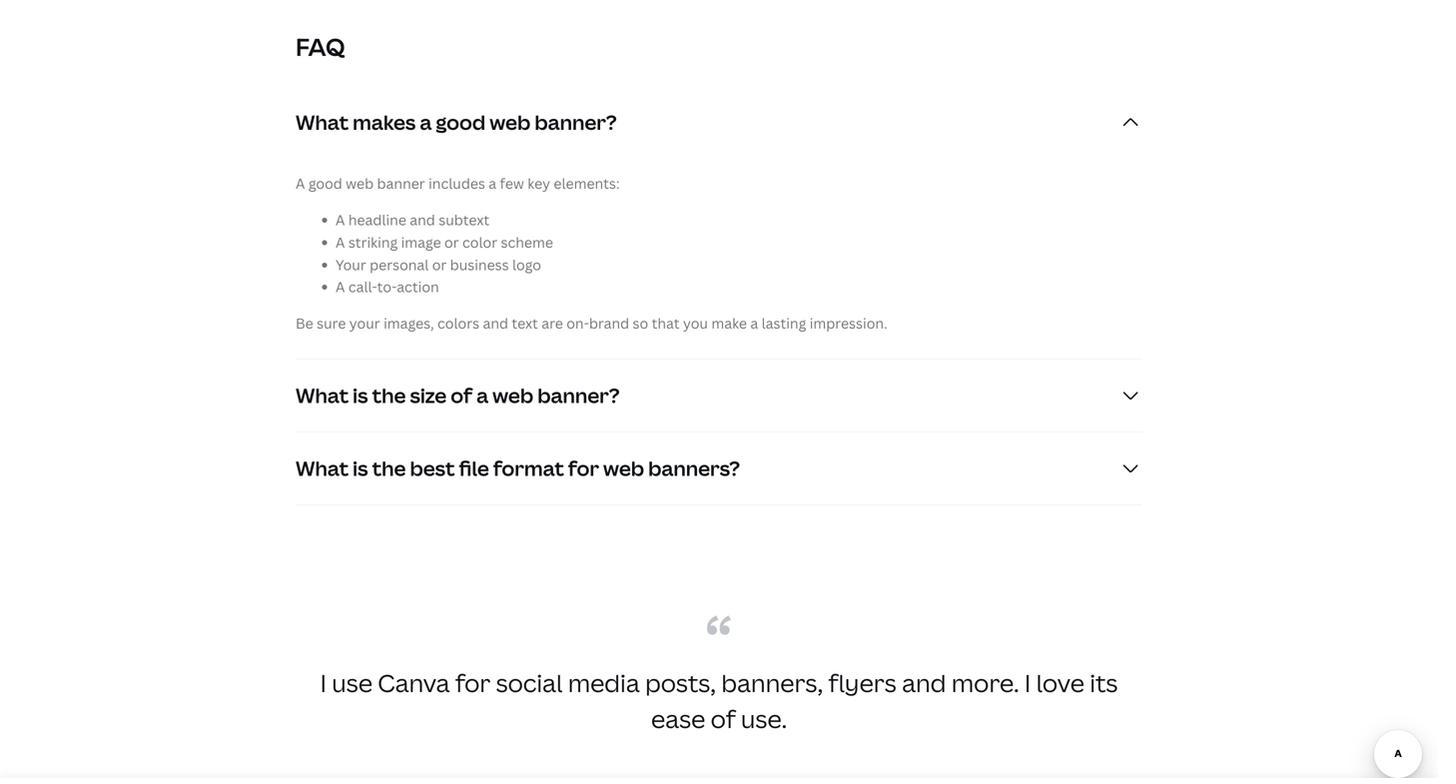 Task type: locate. For each thing, give the bounding box(es) containing it.
0 vertical spatial for
[[568, 455, 599, 482]]

2 vertical spatial and
[[902, 667, 947, 699]]

what for what makes a good web banner?
[[296, 109, 349, 136]]

personal
[[370, 255, 429, 274]]

a right makes
[[420, 109, 432, 136]]

2 is from the top
[[353, 455, 368, 482]]

2 what from the top
[[296, 382, 349, 409]]

call-
[[349, 277, 377, 296]]

striking
[[349, 233, 398, 252]]

0 vertical spatial what
[[296, 109, 349, 136]]

of left use. on the bottom
[[711, 703, 736, 735]]

0 vertical spatial the
[[372, 382, 406, 409]]

1 horizontal spatial good
[[436, 109, 486, 136]]

web
[[490, 109, 531, 136], [346, 174, 374, 193], [493, 382, 534, 409], [604, 455, 645, 482]]

good
[[436, 109, 486, 136], [309, 174, 343, 193]]

0 vertical spatial banner?
[[535, 109, 617, 136]]

1 is from the top
[[353, 382, 368, 409]]

is for size
[[353, 382, 368, 409]]

2 vertical spatial what
[[296, 455, 349, 482]]

your
[[350, 314, 380, 333]]

for right format
[[568, 455, 599, 482]]

banners,
[[722, 667, 823, 699]]

posts,
[[645, 667, 716, 699]]

impression.
[[810, 314, 888, 333]]

is
[[353, 382, 368, 409], [353, 455, 368, 482]]

a
[[296, 174, 305, 193], [336, 210, 345, 229], [336, 233, 345, 252], [336, 277, 345, 296]]

its
[[1090, 667, 1119, 699]]

and up image
[[410, 210, 435, 229]]

the
[[372, 382, 406, 409], [372, 455, 406, 482]]

0 horizontal spatial and
[[410, 210, 435, 229]]

0 vertical spatial good
[[436, 109, 486, 136]]

1 horizontal spatial i
[[1025, 667, 1031, 699]]

banner? down on-
[[538, 382, 620, 409]]

or down subtext
[[445, 233, 459, 252]]

what is the size of a web banner?
[[296, 382, 620, 409]]

web down text on the left
[[493, 382, 534, 409]]

i
[[320, 667, 327, 699], [1025, 667, 1031, 699]]

0 vertical spatial of
[[451, 382, 473, 409]]

3 what from the top
[[296, 455, 349, 482]]

images,
[[384, 314, 434, 333]]

includes
[[429, 174, 486, 193]]

1 vertical spatial is
[[353, 455, 368, 482]]

your
[[336, 255, 366, 274]]

and left text on the left
[[483, 314, 509, 333]]

1 horizontal spatial of
[[711, 703, 736, 735]]

banner? inside what makes a good web banner? dropdown button
[[535, 109, 617, 136]]

the left size
[[372, 382, 406, 409]]

the left best
[[372, 455, 406, 482]]

color
[[463, 233, 498, 252]]

of inside the i use canva for social media posts, banners, flyers and more. i love its ease of use.
[[711, 703, 736, 735]]

i left use
[[320, 667, 327, 699]]

few
[[500, 174, 524, 193]]

elements:
[[554, 174, 620, 193]]

0 vertical spatial and
[[410, 210, 435, 229]]

banner? up elements:
[[535, 109, 617, 136]]

what makes a good web banner? button
[[296, 87, 1143, 158]]

2 the from the top
[[372, 455, 406, 482]]

key
[[528, 174, 551, 193]]

and
[[410, 210, 435, 229], [483, 314, 509, 333], [902, 667, 947, 699]]

1 vertical spatial of
[[711, 703, 736, 735]]

the for size
[[372, 382, 406, 409]]

0 horizontal spatial for
[[455, 667, 491, 699]]

1 horizontal spatial for
[[568, 455, 599, 482]]

a headline and subtext a striking image or color scheme your personal or business logo a call-to-action
[[336, 210, 554, 296]]

1 the from the top
[[372, 382, 406, 409]]

best
[[410, 455, 455, 482]]

good inside dropdown button
[[436, 109, 486, 136]]

good up a good web banner includes a few key elements:
[[436, 109, 486, 136]]

is left size
[[353, 382, 368, 409]]

1 vertical spatial banner?
[[538, 382, 620, 409]]

to-
[[377, 277, 397, 296]]

i left love
[[1025, 667, 1031, 699]]

good left banner
[[309, 174, 343, 193]]

what
[[296, 109, 349, 136], [296, 382, 349, 409], [296, 455, 349, 482]]

0 vertical spatial is
[[353, 382, 368, 409]]

what is the best file format for web banners? button
[[296, 433, 1143, 505]]

banner?
[[535, 109, 617, 136], [538, 382, 620, 409]]

web left the banners?
[[604, 455, 645, 482]]

use
[[332, 667, 373, 699]]

for inside what is the best file format for web banners? dropdown button
[[568, 455, 599, 482]]

1 horizontal spatial and
[[483, 314, 509, 333]]

flyers
[[829, 667, 897, 699]]

or
[[445, 233, 459, 252], [432, 255, 447, 274]]

that
[[652, 314, 680, 333]]

be
[[296, 314, 313, 333]]

is left best
[[353, 455, 368, 482]]

sure
[[317, 314, 346, 333]]

be sure your images, colors and text are on-brand so that you make a lasting impression.
[[296, 314, 888, 333]]

1 what from the top
[[296, 109, 349, 136]]

0 horizontal spatial good
[[309, 174, 343, 193]]

banner? inside what is the size of a web banner? dropdown button
[[538, 382, 620, 409]]

headline
[[349, 210, 407, 229]]

canva
[[378, 667, 450, 699]]

i use canva for social media posts, banners, flyers and more. i love its ease of use.
[[320, 667, 1119, 735]]

for inside the i use canva for social media posts, banners, flyers and more. i love its ease of use.
[[455, 667, 491, 699]]

lasting
[[762, 314, 807, 333]]

1 vertical spatial the
[[372, 455, 406, 482]]

or down image
[[432, 255, 447, 274]]

for
[[568, 455, 599, 482], [455, 667, 491, 699]]

what for what is the best file format for web banners?
[[296, 455, 349, 482]]

for left social
[[455, 667, 491, 699]]

0 horizontal spatial i
[[320, 667, 327, 699]]

what makes a good web banner?
[[296, 109, 617, 136]]

faq
[[296, 30, 345, 63]]

a
[[420, 109, 432, 136], [489, 174, 497, 193], [751, 314, 759, 333], [477, 382, 489, 409]]

and left more.
[[902, 667, 947, 699]]

1 vertical spatial for
[[455, 667, 491, 699]]

business
[[450, 255, 509, 274]]

of
[[451, 382, 473, 409], [711, 703, 736, 735]]

1 vertical spatial what
[[296, 382, 349, 409]]

2 horizontal spatial and
[[902, 667, 947, 699]]

0 horizontal spatial of
[[451, 382, 473, 409]]

a left the few
[[489, 174, 497, 193]]

of right size
[[451, 382, 473, 409]]

are
[[542, 314, 563, 333]]



Task type: vqa. For each thing, say whether or not it's contained in the screenshot.
combinations
no



Task type: describe. For each thing, give the bounding box(es) containing it.
web up the few
[[490, 109, 531, 136]]

banner
[[377, 174, 425, 193]]

1 vertical spatial and
[[483, 314, 509, 333]]

makes
[[353, 109, 416, 136]]

subtext
[[439, 210, 490, 229]]

a right make
[[751, 314, 759, 333]]

and inside the a headline and subtext a striking image or color scheme your personal or business logo a call-to-action
[[410, 210, 435, 229]]

size
[[410, 382, 447, 409]]

social
[[496, 667, 563, 699]]

the for best
[[372, 455, 406, 482]]

a good web banner includes a few key elements:
[[296, 174, 620, 193]]

logo
[[513, 255, 542, 274]]

banners?
[[649, 455, 740, 482]]

what for what is the size of a web banner?
[[296, 382, 349, 409]]

you
[[683, 314, 708, 333]]

1 vertical spatial or
[[432, 255, 447, 274]]

brand
[[589, 314, 630, 333]]

0 vertical spatial or
[[445, 233, 459, 252]]

quotation mark image
[[707, 616, 731, 636]]

action
[[397, 277, 439, 296]]

file
[[459, 455, 489, 482]]

2 i from the left
[[1025, 667, 1031, 699]]

what is the size of a web banner? button
[[296, 360, 1143, 432]]

make
[[712, 314, 747, 333]]

1 vertical spatial good
[[309, 174, 343, 193]]

web up headline
[[346, 174, 374, 193]]

ease
[[651, 703, 706, 735]]

use.
[[741, 703, 787, 735]]

text
[[512, 314, 538, 333]]

media
[[568, 667, 640, 699]]

format
[[493, 455, 564, 482]]

of inside dropdown button
[[451, 382, 473, 409]]

scheme
[[501, 233, 554, 252]]

on-
[[567, 314, 589, 333]]

so
[[633, 314, 649, 333]]

colors
[[438, 314, 480, 333]]

more.
[[952, 667, 1020, 699]]

love
[[1037, 667, 1085, 699]]

a right size
[[477, 382, 489, 409]]

image
[[401, 233, 441, 252]]

and inside the i use canva for social media posts, banners, flyers and more. i love its ease of use.
[[902, 667, 947, 699]]

1 i from the left
[[320, 667, 327, 699]]

is for best
[[353, 455, 368, 482]]

what is the best file format for web banners?
[[296, 455, 740, 482]]



